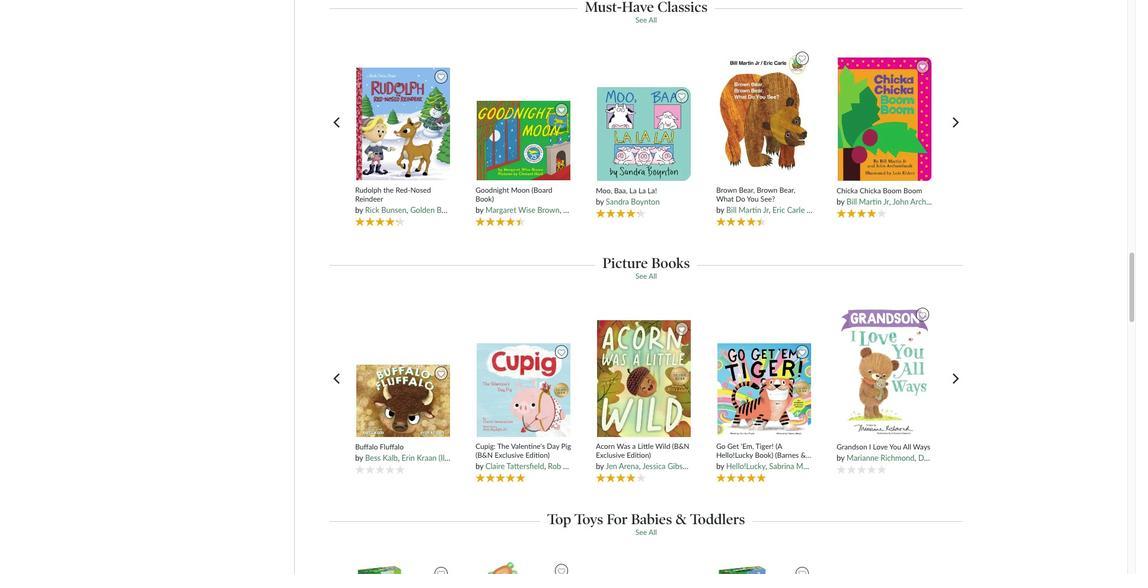 Task type: locate. For each thing, give the bounding box(es) containing it.
rudolph the red-nosed reindeer by rick bunsen , golden books (illustrator)
[[355, 186, 496, 215]]

bill inside chicka chicka boom boom by bill martin jr , john archambault
[[847, 197, 857, 206]]

exclusive down 'acorn'
[[596, 451, 625, 460]]

rick
[[365, 205, 379, 215]]

1 horizontal spatial &
[[801, 451, 806, 460]]

chicka
[[837, 186, 858, 195], [860, 186, 881, 195]]

boom up john
[[883, 186, 902, 195]]

pig
[[562, 442, 571, 451]]

0 horizontal spatial martin
[[739, 205, 762, 215]]

by left jen
[[596, 462, 604, 471]]

jr down see?
[[763, 205, 769, 215]]

hello!lucky down "'em,"
[[727, 462, 766, 471]]

0 vertical spatial books
[[437, 205, 458, 215]]

1 horizontal spatial jr
[[884, 197, 889, 206]]

fluffalo
[[380, 442, 404, 451]]

(illustrator) down goodnight
[[460, 205, 496, 215]]

book) down tiger!
[[755, 451, 774, 460]]

lego duplo town farm animal care 10949 image
[[356, 564, 451, 574]]

hello!lucky down get
[[717, 451, 753, 460]]

margaret wise brown link
[[486, 205, 560, 215]]

0 horizontal spatial bill
[[727, 205, 737, 215]]

1 vertical spatial &
[[676, 511, 687, 528]]

wild
[[656, 442, 671, 451]]

by left 'margaret'
[[476, 205, 484, 215]]

acorn was a little wild (b&n exclusive edition) image
[[597, 319, 692, 437]]

(illustrator) inside 'rudolph the red-nosed reindeer by rick bunsen , golden books (illustrator)'
[[460, 205, 496, 215]]

boom up john archambault link
[[904, 186, 923, 195]]

0 vertical spatial book)
[[476, 195, 494, 203]]

picture books see all
[[603, 255, 690, 281]]

dubravka kolanovic (illustrator) link
[[919, 453, 1025, 463]]

see all link for toys
[[636, 528, 657, 537]]

1 la from the left
[[630, 186, 637, 195]]

edition) down valentine's on the left bottom of page
[[526, 451, 550, 460]]

la up sandra boynton 'link'
[[630, 186, 637, 195]]

by down buffalo
[[355, 453, 363, 463]]

claire
[[486, 462, 505, 471]]

0 vertical spatial see all link
[[636, 15, 657, 24]]

&
[[801, 451, 806, 460], [676, 511, 687, 528]]

buffalo
[[355, 442, 378, 451]]

0 horizontal spatial (b&n
[[476, 451, 493, 460]]

0 horizontal spatial books
[[437, 205, 458, 215]]

(illustrator) down baa,
[[613, 205, 650, 215]]

0 horizontal spatial brown
[[538, 205, 560, 215]]

all inside top toys for babies & toddlers see all
[[649, 528, 657, 537]]

1 horizontal spatial bill martin jr link
[[847, 197, 889, 206]]

by inside the 'goodnight moon (board book) by margaret wise brown , clement hurd (illustrator)'
[[476, 205, 484, 215]]

2 horizontal spatial edition)
[[737, 460, 762, 469]]

(illustrator) inside buffalo fluffalo by bess kalb , erin kraan (illustrator)
[[439, 453, 475, 463]]

1 horizontal spatial la
[[639, 186, 646, 195]]

sandra boynton link
[[606, 197, 660, 206]]

3 see from the top
[[636, 528, 647, 537]]

martin
[[859, 197, 882, 206], [739, 205, 762, 215]]

edition) inside acorn was a little wild (b&n exclusive edition) by jen arena , jessica gibson (illustrator)
[[627, 451, 651, 460]]

by inside moo, baa, la la la! by sandra boynton
[[596, 197, 604, 206]]

by hello!lucky , sabrina moyle
[[717, 462, 818, 471]]

marianne richmond link
[[847, 453, 915, 463]]

you inside grandson i love you all ways by marianne richmond , dubravka kolanovic (illustrator)
[[890, 442, 902, 451]]

1 bear, from the left
[[739, 186, 755, 194]]

grandson i love you all ways by marianne richmond , dubravka kolanovic (illustrator)
[[837, 442, 1025, 463]]

see inside picture books see all
[[636, 272, 647, 281]]

3 see all link from the top
[[636, 528, 657, 537]]

sayegh
[[563, 462, 588, 471]]

0 horizontal spatial chicka
[[837, 186, 858, 195]]

0 vertical spatial (b&n
[[672, 442, 690, 451]]

1 horizontal spatial (b&n
[[672, 442, 690, 451]]

do
[[736, 195, 746, 203]]

(b&n inside acorn was a little wild (b&n exclusive edition) by jen arena , jessica gibson (illustrator)
[[672, 442, 690, 451]]

edition) for claire tattersfield
[[526, 451, 550, 460]]

2 see from the top
[[636, 272, 647, 281]]

la left la! at the right
[[639, 186, 646, 195]]

book) down goodnight
[[476, 195, 494, 203]]

(board
[[532, 186, 553, 194]]

sabrina
[[769, 462, 795, 471]]

book)
[[476, 195, 494, 203], [755, 451, 774, 460]]

, left clement
[[560, 205, 562, 215]]

all
[[649, 15, 657, 24], [649, 272, 657, 281], [903, 442, 912, 451], [649, 528, 657, 537]]

books inside picture books see all
[[652, 255, 690, 272]]

exclusive inside cupig: the valentine's day pig (b&n exclusive edition) by claire tattersfield , rob sayegh jr. (illustrator)
[[495, 451, 524, 460]]

jr down chicka chicka boom boom link
[[884, 197, 889, 206]]

boom
[[883, 186, 902, 195], [904, 186, 923, 195]]

margaret
[[486, 205, 517, 215]]

jr inside brown bear, brown bear, what do you see? by bill martin jr , eric carle (illustrator)
[[763, 205, 769, 215]]

book) inside the 'goodnight moon (board book) by margaret wise brown , clement hurd (illustrator)'
[[476, 195, 494, 203]]

see all link for books
[[636, 272, 657, 281]]

by left claire
[[476, 462, 484, 471]]

bill martin jr link down do at the top of page
[[727, 205, 769, 215]]

archambault
[[911, 197, 954, 206]]

carle
[[787, 205, 805, 215]]

love
[[873, 442, 888, 451]]

edition) down "'em,"
[[737, 460, 762, 469]]

by inside chicka chicka boom boom by bill martin jr , john archambault
[[837, 197, 845, 206]]

get
[[728, 442, 739, 451]]

edition) for jen arena
[[627, 451, 651, 460]]

bill martin jr link for martin
[[847, 197, 889, 206]]

brown up what
[[717, 186, 737, 194]]

bunsen
[[381, 205, 407, 215]]

jr inside chicka chicka boom boom by bill martin jr , john archambault
[[884, 197, 889, 206]]

(illustrator) inside acorn was a little wild (b&n exclusive edition) by jen arena , jessica gibson (illustrator)
[[694, 462, 730, 471]]

bess kalb link
[[365, 453, 398, 463]]

2 vertical spatial see
[[636, 528, 647, 537]]

cupig: the valentine's day pig (b&n exclusive edition) image
[[476, 343, 571, 437]]

by right "carle"
[[837, 197, 845, 206]]

1 vertical spatial books
[[652, 255, 690, 272]]

(illustrator) right kraan
[[439, 453, 475, 463]]

(b&n right wild
[[672, 442, 690, 451]]

1 horizontal spatial boom
[[904, 186, 923, 195]]

0 horizontal spatial jr
[[763, 205, 769, 215]]

by left rick
[[355, 205, 363, 215]]

for
[[607, 511, 628, 528]]

1 vertical spatial book)
[[755, 451, 774, 460]]

all inside picture books see all
[[649, 272, 657, 281]]

1 horizontal spatial bill
[[847, 197, 857, 206]]

(b&n inside cupig: the valentine's day pig (b&n exclusive edition) by claire tattersfield , rob sayegh jr. (illustrator)
[[476, 451, 493, 460]]

bear,
[[739, 186, 755, 194], [780, 186, 796, 194]]

edition) down a
[[627, 451, 651, 460]]

1 vertical spatial see
[[636, 272, 647, 281]]

'em,
[[741, 442, 754, 451]]

0 vertical spatial hello!lucky
[[717, 451, 753, 460]]

bear, up "carle"
[[780, 186, 796, 194]]

1 horizontal spatial you
[[890, 442, 902, 451]]

2 vertical spatial see all link
[[636, 528, 657, 537]]

1 see from the top
[[636, 15, 647, 24]]

exclusive
[[495, 451, 524, 460], [596, 451, 625, 460]]

1 exclusive from the left
[[495, 451, 524, 460]]

bill inside brown bear, brown bear, what do you see? by bill martin jr , eric carle (illustrator)
[[727, 205, 737, 215]]

2 see all link from the top
[[636, 272, 657, 281]]

(illustrator) inside grandson i love you all ways by marianne richmond , dubravka kolanovic (illustrator)
[[988, 453, 1025, 463]]

brown up see?
[[757, 186, 778, 194]]

bear, up do at the top of page
[[739, 186, 755, 194]]

1 see all link from the top
[[636, 15, 657, 24]]

cupig: the valentine's day pig (b&n exclusive edition) by claire tattersfield , rob sayegh jr. (illustrator)
[[476, 442, 635, 471]]

books right golden
[[437, 205, 458, 215]]

1 vertical spatial hello!lucky
[[727, 462, 766, 471]]

1 vertical spatial you
[[890, 442, 902, 451]]

& right 'babies' at the right bottom
[[676, 511, 687, 528]]

(b&n for claire tattersfield
[[476, 451, 493, 460]]

jen arena link
[[606, 462, 639, 471]]

i
[[870, 442, 872, 451]]

brown inside the 'goodnight moon (board book) by margaret wise brown , clement hurd (illustrator)'
[[538, 205, 560, 215]]

by down moo, at the right of page
[[596, 197, 604, 206]]

red-
[[396, 186, 411, 194]]

2 exclusive from the left
[[596, 451, 625, 460]]

hello!lucky
[[717, 451, 753, 460], [727, 462, 766, 471]]

1 horizontal spatial exclusive
[[596, 451, 625, 460]]

buffalo fluffalo link
[[355, 442, 452, 451]]

chicka chicka boom boom image
[[838, 57, 933, 182]]

goodnight moon (board book) image
[[476, 100, 571, 181]]

by inside acorn was a little wild (b&n exclusive edition) by jen arena , jessica gibson (illustrator)
[[596, 462, 604, 471]]

bill
[[847, 197, 857, 206], [727, 205, 737, 215]]

bill down what
[[727, 205, 737, 215]]

1 horizontal spatial bear,
[[780, 186, 796, 194]]

edition) inside cupig: the valentine's day pig (b&n exclusive edition) by claire tattersfield , rob sayegh jr. (illustrator)
[[526, 451, 550, 460]]

, left golden
[[407, 205, 408, 215]]

0 horizontal spatial boom
[[883, 186, 902, 195]]

you up richmond
[[890, 442, 902, 451]]

bess
[[365, 453, 381, 463]]

rudolph the red-nosed reindeer image
[[356, 67, 451, 181]]

0 horizontal spatial edition)
[[526, 451, 550, 460]]

books right the picture
[[652, 255, 690, 272]]

hello!lucky inside "go get 'em, tiger! (a hello!lucky book) (barnes & noble edition)"
[[717, 451, 753, 460]]

(illustrator) right "carle"
[[807, 205, 844, 215]]

exclusive for jen
[[596, 451, 625, 460]]

by
[[596, 197, 604, 206], [837, 197, 845, 206], [355, 205, 363, 215], [476, 205, 484, 215], [717, 205, 725, 215], [355, 453, 363, 463], [837, 453, 845, 463], [476, 462, 484, 471], [596, 462, 604, 471], [717, 462, 725, 471]]

1 vertical spatial (b&n
[[476, 451, 493, 460]]

1 horizontal spatial book)
[[755, 451, 774, 460]]

0 horizontal spatial book)
[[476, 195, 494, 203]]

arena
[[619, 462, 639, 471]]

(illustrator)
[[460, 205, 496, 215], [613, 205, 650, 215], [807, 205, 844, 215], [439, 453, 475, 463], [988, 453, 1025, 463], [599, 462, 635, 471], [694, 462, 730, 471]]

, inside acorn was a little wild (b&n exclusive edition) by jen arena , jessica gibson (illustrator)
[[639, 462, 641, 471]]

& up moyle
[[801, 451, 806, 460]]

, inside brown bear, brown bear, what do you see? by bill martin jr , eric carle (illustrator)
[[769, 205, 771, 215]]

books
[[437, 205, 458, 215], [652, 255, 690, 272]]

1 horizontal spatial edition)
[[627, 451, 651, 460]]

moo, baa, la la la! image
[[597, 87, 692, 182]]

martin down chicka chicka boom boom link
[[859, 197, 882, 206]]

you right do at the top of page
[[747, 195, 759, 203]]

, left jessica
[[639, 462, 641, 471]]

0 horizontal spatial &
[[676, 511, 687, 528]]

, left john
[[889, 197, 891, 206]]

by down 'grandson'
[[837, 453, 845, 463]]

go get 'em, tiger! (a hello!lucky book) (barnes & noble edition) link
[[717, 442, 813, 469]]

rudolph
[[355, 186, 382, 194]]

0 horizontal spatial bear,
[[739, 186, 755, 194]]

(b&n
[[672, 442, 690, 451], [476, 451, 493, 460]]

brown down (board at the top left
[[538, 205, 560, 215]]

1 horizontal spatial books
[[652, 255, 690, 272]]

0 vertical spatial &
[[801, 451, 806, 460]]

(illustrator) right kolanovic in the right bottom of the page
[[988, 453, 1025, 463]]

exclusive inside acorn was a little wild (b&n exclusive edition) by jen arena , jessica gibson (illustrator)
[[596, 451, 625, 460]]

toddlers
[[690, 511, 745, 528]]

by down what
[[717, 205, 725, 215]]

0 horizontal spatial la
[[630, 186, 637, 195]]

clement
[[564, 205, 592, 215]]

1 vertical spatial see all link
[[636, 272, 657, 281]]

acorn
[[596, 442, 615, 451]]

, left rob
[[544, 462, 546, 471]]

bill down chicka chicka boom boom link
[[847, 197, 857, 206]]

0 vertical spatial you
[[747, 195, 759, 203]]

sandra
[[606, 197, 629, 206]]

2 boom from the left
[[904, 186, 923, 195]]

(illustrator) down 'go'
[[694, 462, 730, 471]]

(barnes
[[776, 451, 799, 460]]

jessica
[[643, 462, 666, 471]]

exclusive down the
[[495, 451, 524, 460]]

(b&n down the cupig:
[[476, 451, 493, 460]]

0 horizontal spatial you
[[747, 195, 759, 203]]

, inside buffalo fluffalo by bess kalb , erin kraan (illustrator)
[[398, 453, 400, 463]]

martin down do at the top of page
[[739, 205, 762, 215]]

hello!lucky link
[[727, 462, 766, 471]]

, left erin
[[398, 453, 400, 463]]

1 horizontal spatial chicka
[[860, 186, 881, 195]]

grandson
[[837, 442, 868, 451]]

0 vertical spatial see
[[636, 15, 647, 24]]

see
[[636, 15, 647, 24], [636, 272, 647, 281], [636, 528, 647, 537]]

buffalo fluffalo image
[[356, 364, 451, 438]]

0 horizontal spatial bill martin jr link
[[727, 205, 769, 215]]

(illustrator) down 'was'
[[599, 462, 635, 471]]

see all link
[[636, 15, 657, 24], [636, 272, 657, 281], [636, 528, 657, 537]]

, down ways
[[915, 453, 917, 463]]

, left eric
[[769, 205, 771, 215]]

brown bear, brown bear, what do you see? link
[[717, 186, 813, 204]]

bill martin jr link down chicka chicka boom boom link
[[847, 197, 889, 206]]

0 horizontal spatial exclusive
[[495, 451, 524, 460]]

, inside chicka chicka boom boom by bill martin jr , john archambault
[[889, 197, 891, 206]]

you inside brown bear, brown bear, what do you see? by bill martin jr , eric carle (illustrator)
[[747, 195, 759, 203]]

1 horizontal spatial martin
[[859, 197, 882, 206]]



Task type: vqa. For each thing, say whether or not it's contained in the screenshot.


Task type: describe. For each thing, give the bounding box(es) containing it.
golden books (illustrator) link
[[410, 205, 496, 215]]

john archambault link
[[893, 197, 954, 206]]

2 bear, from the left
[[780, 186, 796, 194]]

grandson i love you all ways link
[[837, 442, 933, 451]]

tattersfield
[[507, 462, 544, 471]]

& inside top toys for babies & toddlers see all
[[676, 511, 687, 528]]

rob
[[548, 462, 561, 471]]

baa,
[[614, 186, 628, 195]]

skip hop farmstand rock-a-mole guitar image
[[476, 562, 571, 574]]

clement hurd (illustrator) link
[[564, 205, 650, 215]]

dubravka
[[919, 453, 951, 463]]

reindeer
[[355, 195, 383, 203]]

richmond
[[881, 453, 915, 463]]

2 horizontal spatial brown
[[757, 186, 778, 194]]

goodnight moon (board book) link
[[476, 186, 572, 204]]

by inside cupig: the valentine's day pig (b&n exclusive edition) by claire tattersfield , rob sayegh jr. (illustrator)
[[476, 462, 484, 471]]

noble
[[717, 460, 736, 469]]

moon
[[511, 186, 530, 194]]

wise
[[518, 205, 536, 215]]

goodnight moon (board book) by margaret wise brown , clement hurd (illustrator)
[[476, 186, 650, 215]]

by inside 'rudolph the red-nosed reindeer by rick bunsen , golden books (illustrator)'
[[355, 205, 363, 215]]

go get 'em, tiger! (a hello!lucky book) (barnes & noble edition) image
[[717, 343, 812, 437]]

valentine's
[[511, 442, 545, 451]]

go
[[717, 442, 726, 451]]

rob sayegh jr. (illustrator) link
[[548, 462, 635, 471]]

tiger!
[[756, 442, 774, 451]]

by inside grandson i love you all ways by marianne richmond , dubravka kolanovic (illustrator)
[[837, 453, 845, 463]]

day
[[547, 442, 560, 451]]

boynton
[[631, 197, 660, 206]]

chicka chicka boom boom by bill martin jr , john archambault
[[837, 186, 954, 206]]

the
[[383, 186, 394, 194]]

toys
[[575, 511, 604, 528]]

was
[[617, 442, 631, 451]]

ways
[[913, 442, 931, 451]]

kolanovic
[[953, 453, 986, 463]]

la!
[[648, 186, 657, 195]]

grandson i love you all ways image
[[838, 305, 933, 438]]

brown bear, brown bear, what do you see? image
[[717, 49, 812, 181]]

gibson
[[668, 462, 692, 471]]

sabrina moyle link
[[769, 462, 818, 471]]

babies
[[631, 511, 672, 528]]

a
[[633, 442, 636, 451]]

jen
[[606, 462, 617, 471]]

john
[[893, 197, 909, 206]]

edition) inside "go get 'em, tiger! (a hello!lucky book) (barnes & noble edition)"
[[737, 460, 762, 469]]

top
[[548, 511, 571, 528]]

nosed
[[411, 186, 431, 194]]

jr.
[[589, 462, 597, 471]]

goodnight
[[476, 186, 509, 194]]

1 boom from the left
[[883, 186, 902, 195]]

eric carle (illustrator) link
[[773, 205, 844, 215]]

erin kraan (illustrator) link
[[402, 453, 475, 463]]

, inside the 'goodnight moon (board book) by margaret wise brown , clement hurd (illustrator)'
[[560, 205, 562, 215]]

moo, baa, la la la! link
[[596, 186, 693, 195]]

martin inside brown bear, brown bear, what do you see? by bill martin jr , eric carle (illustrator)
[[739, 205, 762, 215]]

(a
[[776, 442, 782, 451]]

buffalo fluffalo by bess kalb , erin kraan (illustrator)
[[355, 442, 475, 463]]

rudolph the red-nosed reindeer link
[[355, 186, 452, 204]]

(b&n for jen arena
[[672, 442, 690, 451]]

, left sabrina
[[766, 462, 768, 471]]

by inside buffalo fluffalo by bess kalb , erin kraan (illustrator)
[[355, 453, 363, 463]]

2 chicka from the left
[[860, 186, 881, 195]]

little
[[638, 442, 654, 451]]

jessica gibson (illustrator) link
[[643, 462, 730, 471]]

chicka chicka boom boom link
[[837, 186, 933, 195]]

brown bear, brown bear, what do you see? by bill martin jr , eric carle (illustrator)
[[717, 186, 844, 215]]

books inside 'rudolph the red-nosed reindeer by rick bunsen , golden books (illustrator)'
[[437, 205, 458, 215]]

moo,
[[596, 186, 613, 195]]

bill martin jr link for you
[[727, 205, 769, 215]]

lego® duplo town space shuttle mission 10944 image
[[717, 564, 812, 574]]

all inside grandson i love you all ways by marianne richmond , dubravka kolanovic (illustrator)
[[903, 442, 912, 451]]

picture
[[603, 255, 648, 272]]

(illustrator) inside brown bear, brown bear, what do you see? by bill martin jr , eric carle (illustrator)
[[807, 205, 844, 215]]

book) inside "go get 'em, tiger! (a hello!lucky book) (barnes & noble edition)"
[[755, 451, 774, 460]]

acorn was a little wild (b&n exclusive edition) link
[[596, 442, 693, 460]]

, inside 'rudolph the red-nosed reindeer by rick bunsen , golden books (illustrator)'
[[407, 205, 408, 215]]

hurd
[[594, 205, 611, 215]]

1 horizontal spatial brown
[[717, 186, 737, 194]]

kalb
[[383, 453, 398, 463]]

2 la from the left
[[639, 186, 646, 195]]

kraan
[[417, 453, 437, 463]]

see?
[[761, 195, 775, 203]]

, inside grandson i love you all ways by marianne richmond , dubravka kolanovic (illustrator)
[[915, 453, 917, 463]]

claire tattersfield link
[[486, 462, 544, 471]]

what
[[717, 195, 734, 203]]

(illustrator) inside cupig: the valentine's day pig (b&n exclusive edition) by claire tattersfield , rob sayegh jr. (illustrator)
[[599, 462, 635, 471]]

marianne
[[847, 453, 879, 463]]

see inside top toys for babies & toddlers see all
[[636, 528, 647, 537]]

top toys for babies & toddlers see all
[[548, 511, 745, 537]]

, inside cupig: the valentine's day pig (b&n exclusive edition) by claire tattersfield , rob sayegh jr. (illustrator)
[[544, 462, 546, 471]]

erin
[[402, 453, 415, 463]]

by inside brown bear, brown bear, what do you see? by bill martin jr , eric carle (illustrator)
[[717, 205, 725, 215]]

(illustrator) inside the 'goodnight moon (board book) by margaret wise brown , clement hurd (illustrator)'
[[613, 205, 650, 215]]

the
[[497, 442, 510, 451]]

eric
[[773, 205, 785, 215]]

1 chicka from the left
[[837, 186, 858, 195]]

exclusive for claire
[[495, 451, 524, 460]]

acorn was a little wild (b&n exclusive edition) by jen arena , jessica gibson (illustrator)
[[596, 442, 730, 471]]

& inside "go get 'em, tiger! (a hello!lucky book) (barnes & noble edition)"
[[801, 451, 806, 460]]

moyle
[[797, 462, 818, 471]]

martin inside chicka chicka boom boom by bill martin jr , john archambault
[[859, 197, 882, 206]]

go get 'em, tiger! (a hello!lucky book) (barnes & noble edition)
[[717, 442, 806, 469]]

by down 'go'
[[717, 462, 725, 471]]



